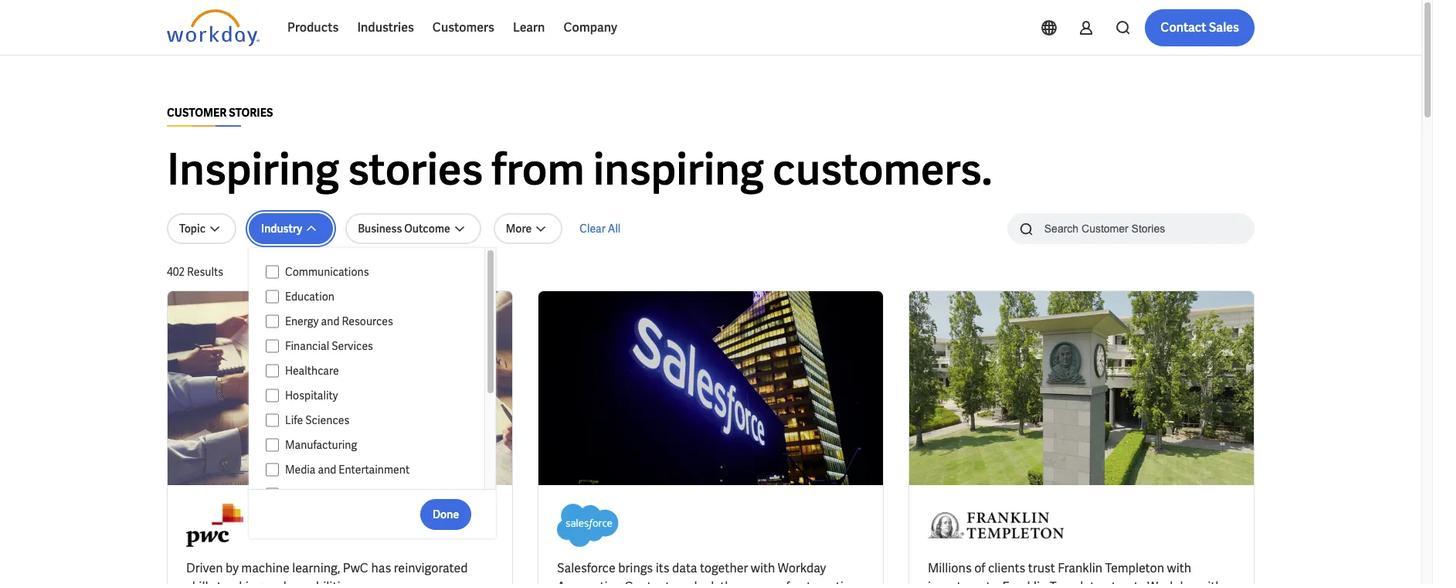 Task type: describe. For each thing, give the bounding box(es) containing it.
inspiring
[[167, 141, 339, 198]]

skills
[[186, 579, 214, 584]]

contact sales
[[1161, 19, 1239, 36]]

clear all
[[580, 222, 621, 236]]

1 horizontal spatial franklin
[[1058, 560, 1103, 576]]

trust
[[1028, 560, 1055, 576]]

life sciences link
[[279, 411, 470, 430]]

data
[[672, 560, 697, 576]]

all
[[608, 222, 621, 236]]

workday inside millions of clients trust franklin templeton with investments. franklin templeton trusts workday wit
[[1147, 579, 1196, 584]]

manufacturing
[[285, 438, 357, 452]]

hospitality
[[285, 389, 338, 403]]

learn button
[[504, 9, 554, 46]]

together
[[700, 560, 748, 576]]

sales
[[1209, 19, 1239, 36]]

contact sales link
[[1145, 9, 1255, 46]]

healthcare link
[[279, 362, 470, 380]]

healthcare
[[285, 364, 339, 378]]

and for resources
[[321, 314, 340, 328]]

inspiring
[[593, 141, 764, 198]]

of inside salesforce brings its data together with workday accounting center to unlock the power of automation.
[[779, 579, 790, 584]]

its
[[656, 560, 670, 576]]

from
[[492, 141, 585, 198]]

business
[[358, 222, 402, 236]]

media and entertainment link
[[279, 460, 470, 479]]

manufacturing link
[[279, 436, 470, 454]]

accounting
[[557, 579, 622, 584]]

stories
[[229, 106, 273, 120]]

topic button
[[167, 213, 236, 244]]

customer stories
[[167, 106, 273, 120]]

products
[[287, 19, 339, 36]]

outcome
[[404, 222, 450, 236]]

by
[[226, 560, 239, 576]]

hospitality link
[[279, 386, 470, 405]]

energy and resources
[[285, 314, 393, 328]]

customers
[[433, 19, 494, 36]]

results
[[187, 265, 223, 279]]

inspiring stories from inspiring customers.
[[167, 141, 992, 198]]

media and entertainment
[[285, 463, 410, 477]]

Search Customer Stories text field
[[1035, 215, 1224, 242]]

millions of clients trust franklin templeton with investments. franklin templeton trusts workday wit
[[928, 560, 1223, 584]]

company
[[564, 19, 617, 36]]

and for entertainment
[[318, 463, 336, 477]]

0 vertical spatial templeton
[[1105, 560, 1164, 576]]

more
[[506, 222, 532, 236]]

life sciences
[[285, 413, 349, 427]]

power
[[742, 579, 776, 584]]

millions
[[928, 560, 972, 576]]

topic
[[179, 222, 206, 236]]

pwc
[[343, 560, 369, 576]]

unlock
[[680, 579, 718, 584]]

education link
[[279, 287, 470, 306]]

education
[[285, 290, 335, 304]]

with inside salesforce brings its data together with workday accounting center to unlock the power of automation.
[[751, 560, 775, 576]]

learning,
[[292, 560, 340, 576]]

stories
[[348, 141, 483, 198]]

driven by machine learning, pwc has reinvigorated skills tracking and capabilities.
[[186, 560, 468, 584]]

energy
[[285, 314, 319, 328]]

entertainment
[[339, 463, 410, 477]]

clear all button
[[575, 213, 625, 244]]

trusts
[[1112, 579, 1145, 584]]

business outcome button
[[346, 213, 481, 244]]

done
[[433, 507, 459, 521]]



Task type: vqa. For each thing, say whether or not it's contained in the screenshot.
bottom Templeton
yes



Task type: locate. For each thing, give the bounding box(es) containing it.
more button
[[493, 213, 563, 244]]

done button
[[420, 499, 471, 530]]

clients
[[988, 560, 1026, 576]]

franklin right trust
[[1058, 560, 1103, 576]]

templeton up "trusts" in the right bottom of the page
[[1105, 560, 1164, 576]]

services
[[332, 339, 373, 353]]

machine
[[241, 560, 290, 576]]

customers button
[[423, 9, 504, 46]]

brings
[[618, 560, 653, 576]]

and down "manufacturing"
[[318, 463, 336, 477]]

industries
[[357, 19, 414, 36]]

pricewaterhousecoopers global licensing services corporation (pwc) image
[[186, 504, 243, 547]]

salesforce
[[557, 560, 616, 576]]

templeton down trust
[[1050, 579, 1109, 584]]

1 vertical spatial and
[[318, 463, 336, 477]]

communications
[[285, 265, 369, 279]]

industry button
[[249, 213, 333, 244]]

None checkbox
[[266, 389, 279, 403], [266, 463, 279, 477], [266, 389, 279, 403], [266, 463, 279, 477]]

financial services link
[[279, 337, 470, 355]]

workday
[[778, 560, 826, 576], [1147, 579, 1196, 584]]

1 vertical spatial of
[[779, 579, 790, 584]]

reinvigorated
[[394, 560, 468, 576]]

of up investments.
[[974, 560, 985, 576]]

0 vertical spatial of
[[974, 560, 985, 576]]

of
[[974, 560, 985, 576], [779, 579, 790, 584]]

financial
[[285, 339, 329, 353]]

the
[[720, 579, 739, 584]]

workday up automation.
[[778, 560, 826, 576]]

capabilities.
[[289, 579, 356, 584]]

media
[[285, 463, 316, 477]]

industries button
[[348, 9, 423, 46]]

driven
[[186, 560, 223, 576]]

workday right "trusts" in the right bottom of the page
[[1147, 579, 1196, 584]]

402 results
[[167, 265, 223, 279]]

0 horizontal spatial franklin
[[1003, 579, 1047, 584]]

0 horizontal spatial with
[[751, 560, 775, 576]]

2 vertical spatial and
[[265, 579, 286, 584]]

franklin templeton companies, llc image
[[928, 504, 1064, 547]]

1 horizontal spatial with
[[1167, 560, 1191, 576]]

with inside millions of clients trust franklin templeton with investments. franklin templeton trusts workday wit
[[1167, 560, 1191, 576]]

1 vertical spatial workday
[[1147, 579, 1196, 584]]

franklin down trust
[[1003, 579, 1047, 584]]

salesforce brings its data together with workday accounting center to unlock the power of automation.
[[557, 560, 861, 584]]

0 vertical spatial franklin
[[1058, 560, 1103, 576]]

tracking
[[217, 579, 263, 584]]

and inside driven by machine learning, pwc has reinvigorated skills tracking and capabilities.
[[265, 579, 286, 584]]

salesforce.com image
[[557, 504, 619, 547]]

communications link
[[279, 263, 470, 281]]

business outcome
[[358, 222, 450, 236]]

to
[[666, 579, 677, 584]]

nonprofit
[[285, 488, 332, 501]]

402
[[167, 265, 185, 279]]

1 vertical spatial franklin
[[1003, 579, 1047, 584]]

0 horizontal spatial of
[[779, 579, 790, 584]]

0 vertical spatial workday
[[778, 560, 826, 576]]

workday inside salesforce brings its data together with workday accounting center to unlock the power of automation.
[[778, 560, 826, 576]]

and down machine
[[265, 579, 286, 584]]

templeton
[[1105, 560, 1164, 576], [1050, 579, 1109, 584]]

2 with from the left
[[1167, 560, 1191, 576]]

products button
[[278, 9, 348, 46]]

customers.
[[773, 141, 992, 198]]

nonprofit link
[[279, 485, 470, 504]]

sciences
[[305, 413, 349, 427]]

financial services
[[285, 339, 373, 353]]

energy and resources link
[[279, 312, 470, 331]]

has
[[371, 560, 391, 576]]

and up financial services
[[321, 314, 340, 328]]

automation.
[[793, 579, 861, 584]]

1 horizontal spatial of
[[974, 560, 985, 576]]

franklin
[[1058, 560, 1103, 576], [1003, 579, 1047, 584]]

None checkbox
[[266, 265, 279, 279], [266, 290, 279, 304], [266, 314, 279, 328], [266, 339, 279, 353], [266, 364, 279, 378], [266, 413, 279, 427], [266, 438, 279, 452], [266, 488, 279, 501], [266, 265, 279, 279], [266, 290, 279, 304], [266, 314, 279, 328], [266, 339, 279, 353], [266, 364, 279, 378], [266, 413, 279, 427], [266, 438, 279, 452], [266, 488, 279, 501]]

investments.
[[928, 579, 1000, 584]]

1 vertical spatial templeton
[[1050, 579, 1109, 584]]

1 horizontal spatial workday
[[1147, 579, 1196, 584]]

customer
[[167, 106, 227, 120]]

contact
[[1161, 19, 1206, 36]]

0 vertical spatial and
[[321, 314, 340, 328]]

industry
[[261, 222, 302, 236]]

0 horizontal spatial workday
[[778, 560, 826, 576]]

clear
[[580, 222, 606, 236]]

center
[[624, 579, 663, 584]]

and
[[321, 314, 340, 328], [318, 463, 336, 477], [265, 579, 286, 584]]

company button
[[554, 9, 627, 46]]

1 with from the left
[[751, 560, 775, 576]]

learn
[[513, 19, 545, 36]]

of right power
[[779, 579, 790, 584]]

resources
[[342, 314, 393, 328]]

with
[[751, 560, 775, 576], [1167, 560, 1191, 576]]

of inside millions of clients trust franklin templeton with investments. franklin templeton trusts workday wit
[[974, 560, 985, 576]]

go to the homepage image
[[167, 9, 260, 46]]

life
[[285, 413, 303, 427]]



